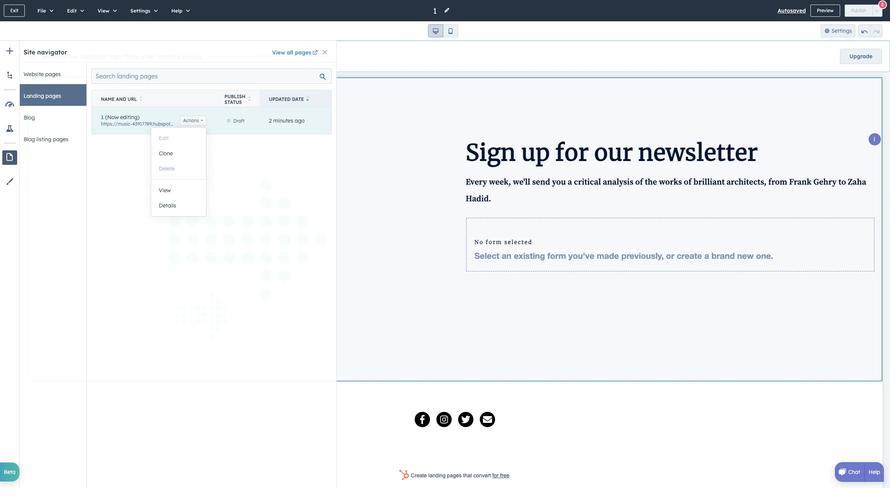 Task type: describe. For each thing, give the bounding box(es) containing it.
0 horizontal spatial view button
[[90, 0, 122, 21]]

beta
[[4, 469, 16, 476]]

2 minutes ago
[[269, 117, 305, 124]]

press to sort. image
[[139, 96, 142, 101]]

1 group from the left
[[428, 24, 458, 37]]

exit link
[[4, 5, 25, 17]]

all
[[287, 49, 293, 56]]

hubspot
[[80, 53, 107, 60]]

1 vertical spatial view
[[272, 49, 285, 56]]

file
[[37, 8, 46, 14]]

chat
[[848, 469, 860, 476]]

https://music-
[[101, 121, 132, 127]]

unlock
[[209, 53, 226, 60]]

and
[[116, 96, 126, 102]]

ba83a3a4-
[[246, 121, 269, 127]]

2 group from the left
[[859, 24, 883, 37]]

2 for 2
[[881, 2, 884, 7]]

unlock premium features with crm suite starter.
[[209, 53, 331, 60]]

0 vertical spatial settings button
[[122, 0, 163, 21]]

view for view 'button' to the left
[[98, 8, 109, 14]]

temporary-
[[211, 121, 235, 127]]

view all pages link
[[272, 48, 319, 57]]

landing pages
[[24, 93, 61, 99]]

0 vertical spatial edit button
[[59, 0, 90, 21]]

details button
[[151, 198, 206, 213]]

view all pages
[[272, 49, 311, 56]]

remove
[[42, 53, 66, 60]]

pages right listing on the top left of page
[[53, 136, 68, 143]]

details
[[159, 202, 176, 209]]

landing pages button
[[15, 84, 86, 106]]

press to sort. element for publish status
[[248, 96, 251, 102]]

delete button
[[151, 161, 206, 176]]

descending sort. press to sort ascending. image
[[306, 96, 309, 101]]

status
[[225, 99, 242, 105]]

actions button
[[180, 116, 206, 126]]

your
[[141, 53, 155, 60]]

listing
[[36, 136, 51, 143]]

close image
[[323, 50, 327, 54]]

minutes
[[273, 117, 293, 124]]

file button
[[29, 0, 59, 21]]

name and url
[[101, 96, 137, 102]]

2 for 2 minutes ago
[[269, 117, 272, 124]]

descending sort. press to sort ascending. element
[[306, 96, 309, 102]]

publish button
[[845, 5, 873, 17]]

0 vertical spatial edit
[[67, 8, 77, 14]]

help inside button
[[171, 8, 183, 14]]

url
[[128, 96, 137, 102]]

the
[[68, 53, 78, 60]]

updated date
[[269, 96, 304, 102]]

website
[[24, 71, 44, 78]]

publish status
[[225, 94, 246, 105]]

blog listing pages button
[[15, 128, 86, 149]]

1 horizontal spatial edit
[[159, 135, 169, 142]]

Search landing pages search field
[[91, 69, 332, 84]]



Task type: locate. For each thing, give the bounding box(es) containing it.
1 horizontal spatial view button
[[151, 183, 206, 198]]

pages
[[295, 49, 311, 56], [45, 71, 61, 78], [46, 93, 61, 99], [53, 136, 68, 143]]

1 vertical spatial publish
[[225, 94, 246, 99]]

site
[[24, 48, 35, 56]]

2 vertical spatial view
[[159, 187, 171, 194]]

1 horizontal spatial 2
[[881, 2, 884, 7]]

pages down 'remove'
[[45, 71, 61, 78]]

1 horizontal spatial group
[[859, 24, 883, 37]]

publish for publish status
[[225, 94, 246, 99]]

date
[[292, 96, 304, 102]]

view button
[[90, 0, 122, 21], [151, 183, 206, 198]]

publish group
[[845, 5, 883, 17]]

1 vertical spatial help
[[869, 469, 880, 476]]

upgrade
[[850, 53, 873, 60]]

edit button right file
[[59, 0, 90, 21]]

publish for publish
[[851, 8, 867, 13]]

publish left press to sort. icon
[[225, 94, 246, 99]]

settings
[[130, 8, 150, 14], [832, 27, 852, 34]]

editing)
[[120, 114, 140, 121]]

1 vertical spatial settings
[[832, 27, 852, 34]]

draft
[[233, 118, 245, 124]]

2 press to sort. element from the left
[[248, 96, 251, 102]]

press to sort. element
[[139, 96, 142, 102], [248, 96, 251, 102]]

slug-
[[235, 121, 246, 127]]

edit right file button at the left of page
[[67, 8, 77, 14]]

0 vertical spatial blog
[[24, 114, 35, 121]]

0 horizontal spatial edit
[[67, 8, 77, 14]]

0 vertical spatial view
[[98, 8, 109, 14]]

press to sort. element right 'url'
[[139, 96, 142, 102]]

pages.
[[183, 53, 203, 60]]

(now
[[105, 114, 119, 121]]

updated
[[269, 96, 291, 102]]

press to sort. element right publish status
[[248, 96, 251, 102]]

blog listing pages
[[24, 136, 68, 143]]

1 horizontal spatial view
[[159, 187, 171, 194]]

group
[[428, 24, 458, 37], [859, 24, 883, 37]]

exit
[[10, 8, 18, 13]]

1 press to sort. element from the left
[[139, 96, 142, 102]]

0 horizontal spatial edit button
[[59, 0, 90, 21]]

2 right publish button
[[881, 2, 884, 7]]

1
[[101, 114, 104, 121]]

1 horizontal spatial edit button
[[151, 131, 206, 146]]

actions
[[183, 118, 199, 123]]

2
[[881, 2, 884, 7], [269, 117, 272, 124]]

43917789.hubspotpagebuilder.com/-
[[132, 121, 211, 127]]

pages right all
[[295, 49, 311, 56]]

from
[[124, 53, 139, 60]]

blog
[[24, 114, 35, 121], [24, 136, 35, 143]]

1 (now editing) https://music-43917789.hubspotpagebuilder.com/-temporary-slug-ba83a3a4-9797-4803-99ef-6fbcb05986e9
[[101, 114, 335, 127]]

1 horizontal spatial press to sort. element
[[248, 96, 251, 102]]

0 vertical spatial publish
[[851, 8, 867, 13]]

2 left minutes
[[269, 117, 272, 124]]

9797-
[[269, 121, 281, 127]]

4803-
[[281, 121, 293, 127]]

press to sort. element for name and url
[[139, 96, 142, 102]]

pages right landing
[[46, 93, 61, 99]]

0 vertical spatial settings
[[130, 8, 150, 14]]

blog button
[[15, 106, 86, 128]]

1 horizontal spatial help
[[869, 469, 880, 476]]

site navigator
[[24, 48, 67, 56]]

edit
[[67, 8, 77, 14], [159, 135, 169, 142]]

publish right preview
[[851, 8, 867, 13]]

crm
[[286, 53, 298, 60]]

with
[[274, 53, 284, 60]]

blog left listing on the top left of page
[[24, 136, 35, 143]]

beta button
[[0, 463, 19, 482]]

1 horizontal spatial settings button
[[821, 24, 856, 37]]

clone button
[[151, 146, 206, 161]]

edit button
[[59, 0, 90, 21], [151, 131, 206, 146]]

0 horizontal spatial settings
[[130, 8, 150, 14]]

help
[[171, 8, 183, 14], [869, 469, 880, 476]]

website pages button
[[15, 62, 86, 84]]

remove the hubspot logo from your landing pages.
[[42, 53, 203, 60]]

blog for blog
[[24, 114, 35, 121]]

1 vertical spatial blog
[[24, 136, 35, 143]]

0 horizontal spatial publish
[[225, 94, 246, 99]]

1 vertical spatial edit
[[159, 135, 169, 142]]

0 horizontal spatial help
[[171, 8, 183, 14]]

upgrade link
[[840, 49, 882, 64]]

suite
[[299, 53, 312, 60]]

starter.
[[313, 53, 331, 60]]

preview button
[[811, 5, 840, 17]]

autosaved button
[[778, 6, 806, 15]]

edit up 'clone'
[[159, 135, 169, 142]]

logo
[[109, 53, 122, 60]]

clone
[[159, 150, 173, 157]]

None field
[[433, 6, 439, 16]]

blog down landing
[[24, 114, 35, 121]]

1 vertical spatial settings button
[[821, 24, 856, 37]]

1 vertical spatial 2
[[269, 117, 272, 124]]

website pages
[[24, 71, 61, 78]]

99ef-
[[293, 121, 304, 127]]

landing
[[24, 93, 44, 99]]

navigator
[[37, 48, 67, 56]]

edit button down 43917789.hubspotpagebuilder.com/-
[[151, 131, 206, 146]]

0 vertical spatial help
[[171, 8, 183, 14]]

0 horizontal spatial settings button
[[122, 0, 163, 21]]

view
[[98, 8, 109, 14], [272, 49, 285, 56], [159, 187, 171, 194]]

press to sort. image
[[248, 96, 251, 101]]

1 vertical spatial edit button
[[151, 131, 206, 146]]

landing
[[157, 53, 181, 60]]

ago
[[295, 117, 305, 124]]

autosaved
[[778, 7, 806, 14]]

publish inside button
[[851, 8, 867, 13]]

blog for blog listing pages
[[24, 136, 35, 143]]

1 horizontal spatial settings
[[832, 27, 852, 34]]

name
[[101, 96, 115, 102]]

delete
[[159, 165, 175, 172]]

6fbcb05986e9
[[304, 121, 335, 127]]

1 horizontal spatial publish
[[851, 8, 867, 13]]

view for the bottom view 'button'
[[159, 187, 171, 194]]

premium
[[228, 53, 250, 60]]

publish
[[851, 8, 867, 13], [225, 94, 246, 99]]

1 vertical spatial view button
[[151, 183, 206, 198]]

help button
[[163, 0, 195, 21]]

2 blog from the top
[[24, 136, 35, 143]]

1 link
[[101, 114, 104, 121]]

link opens in a new window image
[[313, 50, 318, 56], [313, 50, 318, 56]]

blog inside button
[[24, 136, 35, 143]]

0 horizontal spatial view
[[98, 8, 109, 14]]

2 horizontal spatial view
[[272, 49, 285, 56]]

0 horizontal spatial group
[[428, 24, 458, 37]]

0 horizontal spatial 2
[[269, 117, 272, 124]]

0 vertical spatial view button
[[90, 0, 122, 21]]

1 blog from the top
[[24, 114, 35, 121]]

blog inside button
[[24, 114, 35, 121]]

0 vertical spatial 2
[[881, 2, 884, 7]]

features
[[252, 53, 272, 60]]

0 horizontal spatial press to sort. element
[[139, 96, 142, 102]]

preview
[[817, 8, 834, 13]]

settings button
[[122, 0, 163, 21], [821, 24, 856, 37]]



Task type: vqa. For each thing, say whether or not it's contained in the screenshot.
listing
yes



